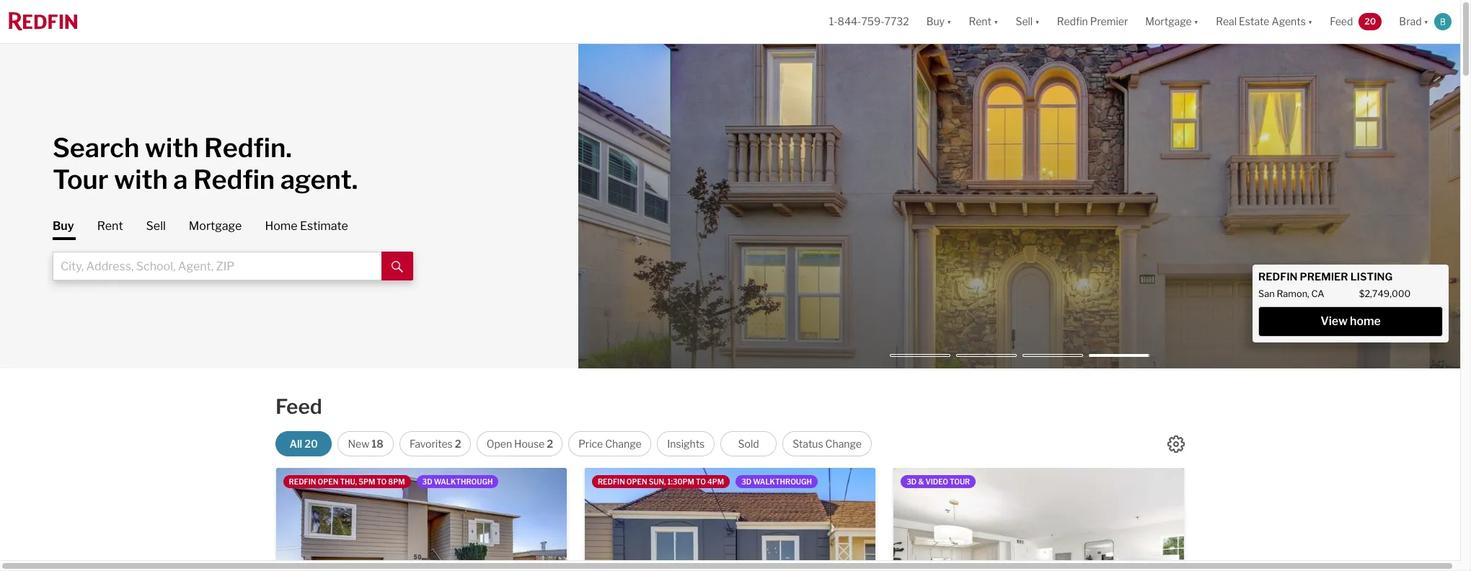 Task type: vqa. For each thing, say whether or not it's contained in the screenshot.
'ready' related to be
no



Task type: describe. For each thing, give the bounding box(es) containing it.
Status Change radio
[[783, 431, 872, 457]]

favorites
[[410, 438, 453, 450]]

agents
[[1272, 15, 1307, 28]]

Favorites radio
[[400, 431, 471, 457]]

san ramon, ca
[[1259, 289, 1325, 300]]

rent ▾ button
[[969, 0, 999, 43]]

2 photo of 1847 29th ave, san francisco, ca 94122 image from the left
[[585, 468, 876, 571]]

open for thu,
[[318, 478, 339, 486]]

change for status change
[[826, 438, 862, 450]]

3 3d from the left
[[907, 478, 917, 486]]

redfin inside search with redfin. tour with a redfin agent.
[[193, 164, 275, 196]]

buy ▾ button
[[927, 0, 952, 43]]

view home
[[1321, 315, 1381, 328]]

sell ▾ button
[[1016, 0, 1040, 43]]

buy ▾
[[927, 15, 952, 28]]

new 18
[[348, 438, 384, 450]]

Sold radio
[[721, 431, 777, 457]]

sell link
[[146, 219, 166, 234]]

tab list containing buy
[[53, 219, 449, 281]]

a
[[173, 164, 188, 196]]

▾ for rent ▾
[[994, 15, 999, 28]]

tour
[[53, 164, 109, 196]]

mortgage for mortgage
[[189, 219, 242, 233]]

City, Address, School, Agent, ZIP search field
[[53, 252, 382, 281]]

insights
[[668, 438, 705, 450]]

5pm
[[359, 478, 375, 486]]

listing
[[1351, 270, 1393, 283]]

&
[[919, 478, 925, 486]]

redfin premier listing
[[1259, 270, 1393, 283]]

mortgage ▾ button
[[1146, 0, 1199, 43]]

▾ for brad ▾
[[1425, 15, 1429, 28]]

All radio
[[276, 431, 332, 457]]

2 photo of 1117 brittany ln, daly city, ca 94014 image from the left
[[894, 468, 1185, 571]]

thu,
[[340, 478, 357, 486]]

8pm
[[388, 478, 405, 486]]

Insights radio
[[658, 431, 715, 457]]

4pm
[[708, 478, 724, 486]]

3 photo of 1847 29th ave, san francisco, ca 94122 image from the left
[[876, 468, 1167, 571]]

redfin premier
[[1057, 15, 1129, 28]]

sun,
[[649, 478, 666, 486]]

ramon,
[[1277, 289, 1310, 300]]

▾ for mortgage ▾
[[1195, 15, 1199, 28]]

house
[[514, 438, 545, 450]]

rent ▾
[[969, 15, 999, 28]]

all
[[290, 438, 302, 450]]

search
[[53, 132, 139, 164]]

real estate agents ▾ link
[[1217, 0, 1313, 43]]

rent for rent
[[97, 219, 123, 233]]

home estimate
[[265, 219, 348, 233]]

1-844-759-7732
[[830, 15, 910, 28]]

mortgage link
[[189, 219, 242, 234]]

1 photo of 1117 brittany ln, daly city, ca 94014 image from the left
[[603, 468, 894, 571]]

mortgage ▾ button
[[1137, 0, 1208, 43]]

estate
[[1240, 15, 1270, 28]]

redfin open sun, 1:30pm to 4pm
[[598, 478, 724, 486]]

redfin open thu, 5pm to 8pm
[[289, 478, 405, 486]]

1-
[[830, 15, 838, 28]]

tour
[[950, 478, 971, 486]]

▾ for sell ▾
[[1035, 15, 1040, 28]]

7732
[[885, 15, 910, 28]]

sell for sell ▾
[[1016, 15, 1033, 28]]

redfin.
[[204, 132, 292, 164]]

san
[[1259, 289, 1275, 300]]

1 photo of 50 burlwood dr, san francisco, ca 94127 image from the left
[[0, 468, 276, 571]]

home
[[1351, 315, 1381, 328]]

rent for rent ▾
[[969, 15, 992, 28]]

buy for buy
[[53, 219, 74, 233]]

open
[[487, 438, 512, 450]]



Task type: locate. For each thing, give the bounding box(es) containing it.
buy inside dropdown button
[[927, 15, 945, 28]]

2 photo of 50 burlwood dr, san francisco, ca 94127 image from the left
[[276, 468, 567, 571]]

home estimate link
[[265, 219, 348, 234]]

buy link
[[53, 219, 74, 240]]

5 ▾ from the left
[[1309, 15, 1313, 28]]

buy left rent link
[[53, 219, 74, 233]]

rent ▾ button
[[961, 0, 1007, 43]]

20 right the all
[[305, 438, 318, 450]]

0 horizontal spatial rent
[[97, 219, 123, 233]]

mortgage inside tab list
[[189, 219, 242, 233]]

3d walkthrough for redfin open sun, 1:30pm to 4pm
[[742, 478, 812, 486]]

3d walkthrough down sold on the bottom right of page
[[742, 478, 812, 486]]

6 ▾ from the left
[[1425, 15, 1429, 28]]

0 horizontal spatial redfin
[[289, 478, 316, 486]]

1 vertical spatial redfin
[[193, 164, 275, 196]]

2 open from the left
[[627, 478, 648, 486]]

1 2 from the left
[[455, 438, 461, 450]]

0 vertical spatial 20
[[1365, 16, 1377, 27]]

0 horizontal spatial 3d walkthrough
[[422, 478, 493, 486]]

open left sun,
[[627, 478, 648, 486]]

1 horizontal spatial redfin
[[598, 478, 625, 486]]

to for 8pm
[[377, 478, 387, 486]]

open house 2
[[487, 438, 553, 450]]

premier
[[1300, 270, 1349, 283]]

redfin up the "san"
[[1259, 270, 1298, 283]]

mortgage
[[1146, 15, 1192, 28], [189, 219, 242, 233]]

3d walkthrough for redfin open thu, 5pm to 8pm
[[422, 478, 493, 486]]

844-
[[838, 15, 862, 28]]

3 photo of 50 burlwood dr, san francisco, ca 94127 image from the left
[[567, 468, 858, 571]]

feed up the all
[[276, 395, 322, 419]]

sell ▾
[[1016, 15, 1040, 28]]

walkthrough down 'favorites' radio
[[434, 478, 493, 486]]

change
[[605, 438, 642, 450], [826, 438, 862, 450]]

buy for buy ▾
[[927, 15, 945, 28]]

0 vertical spatial sell
[[1016, 15, 1033, 28]]

4 ▾ from the left
[[1195, 15, 1199, 28]]

1 horizontal spatial redfin
[[1057, 15, 1089, 28]]

real estate agents ▾
[[1217, 15, 1313, 28]]

Open House radio
[[477, 431, 563, 457]]

photo of 1117 brittany ln, daly city, ca 94014 image
[[603, 468, 894, 571], [894, 468, 1185, 571], [1185, 468, 1472, 571]]

1 vertical spatial buy
[[53, 219, 74, 233]]

status change
[[793, 438, 862, 450]]

1 horizontal spatial 2
[[547, 438, 553, 450]]

3d for redfin open thu, 5pm to 8pm
[[422, 478, 433, 486]]

feed right agents
[[1331, 15, 1354, 28]]

buy
[[927, 15, 945, 28], [53, 219, 74, 233]]

buy ▾ button
[[918, 0, 961, 43]]

sell
[[1016, 15, 1033, 28], [146, 219, 166, 233]]

▾ left sell ▾
[[994, 15, 999, 28]]

2 to from the left
[[696, 478, 706, 486]]

1 open from the left
[[318, 478, 339, 486]]

0 horizontal spatial open
[[318, 478, 339, 486]]

sell right rent link
[[146, 219, 166, 233]]

feed
[[1331, 15, 1354, 28], [276, 395, 322, 419]]

sell ▾ button
[[1007, 0, 1049, 43]]

0 horizontal spatial walkthrough
[[434, 478, 493, 486]]

open for sun,
[[627, 478, 648, 486]]

brad ▾
[[1400, 15, 1429, 28]]

1 horizontal spatial 3d walkthrough
[[742, 478, 812, 486]]

0 vertical spatial rent
[[969, 15, 992, 28]]

0 horizontal spatial 20
[[305, 438, 318, 450]]

change inside radio
[[605, 438, 642, 450]]

1 walkthrough from the left
[[434, 478, 493, 486]]

3d for redfin open sun, 1:30pm to 4pm
[[742, 478, 752, 486]]

1 ▾ from the left
[[947, 15, 952, 28]]

1 horizontal spatial feed
[[1331, 15, 1354, 28]]

status
[[793, 438, 824, 450]]

2
[[455, 438, 461, 450], [547, 438, 553, 450]]

photo of 1847 29th ave, san francisco, ca 94122 image
[[294, 468, 585, 571], [585, 468, 876, 571], [876, 468, 1167, 571]]

video
[[926, 478, 949, 486]]

3d & video tour
[[907, 478, 971, 486]]

tab list
[[53, 219, 449, 281]]

ca
[[1312, 289, 1325, 300]]

redfin down price change
[[598, 478, 625, 486]]

▾ left rent ▾
[[947, 15, 952, 28]]

change right status
[[826, 438, 862, 450]]

sell right rent ▾
[[1016, 15, 1033, 28]]

to right 5pm
[[377, 478, 387, 486]]

2 walkthrough from the left
[[753, 478, 812, 486]]

redfin left premier
[[1057, 15, 1089, 28]]

to left 4pm
[[696, 478, 706, 486]]

home
[[265, 219, 298, 233]]

redfin premier button
[[1049, 0, 1137, 43]]

option group
[[276, 431, 872, 457]]

sell for sell
[[146, 219, 166, 233]]

view
[[1321, 315, 1348, 328]]

Price Change radio
[[569, 431, 652, 457]]

sell inside dropdown button
[[1016, 15, 1033, 28]]

walkthrough down status
[[753, 478, 812, 486]]

3d right 4pm
[[742, 478, 752, 486]]

real estate agents ▾ button
[[1208, 0, 1322, 43]]

search with redfin. tour with a redfin agent.
[[53, 132, 358, 196]]

sold
[[738, 438, 759, 450]]

buy right 7732 on the right top of the page
[[927, 15, 945, 28]]

2 right house
[[547, 438, 553, 450]]

1 horizontal spatial sell
[[1016, 15, 1033, 28]]

rent left sell link
[[97, 219, 123, 233]]

1 horizontal spatial 3d
[[742, 478, 752, 486]]

0 horizontal spatial mortgage
[[189, 219, 242, 233]]

1:30pm
[[668, 478, 695, 486]]

759-
[[862, 15, 885, 28]]

0 vertical spatial buy
[[927, 15, 945, 28]]

walkthrough
[[434, 478, 493, 486], [753, 478, 812, 486]]

1 change from the left
[[605, 438, 642, 450]]

to for 4pm
[[696, 478, 706, 486]]

redfin for redfin premier listing
[[1259, 270, 1298, 283]]

3d left &
[[907, 478, 917, 486]]

open
[[318, 478, 339, 486], [627, 478, 648, 486]]

2 change from the left
[[826, 438, 862, 450]]

20 left brad
[[1365, 16, 1377, 27]]

1 vertical spatial rent
[[97, 219, 123, 233]]

3d right '8pm' on the bottom left
[[422, 478, 433, 486]]

mortgage for mortgage ▾
[[1146, 15, 1192, 28]]

new
[[348, 438, 370, 450]]

0 horizontal spatial buy
[[53, 219, 74, 233]]

real
[[1217, 15, 1237, 28]]

agent.
[[280, 164, 358, 196]]

1 vertical spatial feed
[[276, 395, 322, 419]]

3 photo of 1117 brittany ln, daly city, ca 94014 image from the left
[[1185, 468, 1472, 571]]

1 horizontal spatial open
[[627, 478, 648, 486]]

▾ right brad
[[1425, 15, 1429, 28]]

walkthrough for 4pm
[[753, 478, 812, 486]]

0 horizontal spatial 2
[[455, 438, 461, 450]]

rent
[[969, 15, 992, 28], [97, 219, 123, 233]]

1 horizontal spatial buy
[[927, 15, 945, 28]]

1 horizontal spatial 20
[[1365, 16, 1377, 27]]

photo of 50 burlwood dr, san francisco, ca 94127 image
[[0, 468, 276, 571], [276, 468, 567, 571], [567, 468, 858, 571]]

option group containing all
[[276, 431, 872, 457]]

change for price change
[[605, 438, 642, 450]]

3d walkthrough down 'favorites' radio
[[422, 478, 493, 486]]

redfin
[[1259, 270, 1298, 283], [289, 478, 316, 486], [598, 478, 625, 486]]

0 horizontal spatial change
[[605, 438, 642, 450]]

brad
[[1400, 15, 1422, 28]]

3d walkthrough
[[422, 478, 493, 486], [742, 478, 812, 486]]

0 horizontal spatial to
[[377, 478, 387, 486]]

rent right buy ▾
[[969, 15, 992, 28]]

0 vertical spatial redfin
[[1057, 15, 1089, 28]]

▾ for buy ▾
[[947, 15, 952, 28]]

3 ▾ from the left
[[1035, 15, 1040, 28]]

1 horizontal spatial change
[[826, 438, 862, 450]]

20
[[1365, 16, 1377, 27], [305, 438, 318, 450]]

▾ left real
[[1195, 15, 1199, 28]]

premier
[[1091, 15, 1129, 28]]

18
[[372, 438, 384, 450]]

0 horizontal spatial redfin
[[193, 164, 275, 196]]

1 vertical spatial mortgage
[[189, 219, 242, 233]]

mortgage left real
[[1146, 15, 1192, 28]]

▾ right agents
[[1309, 15, 1313, 28]]

1-844-759-7732 link
[[830, 15, 910, 28]]

2 2 from the left
[[547, 438, 553, 450]]

0 horizontal spatial feed
[[276, 395, 322, 419]]

submit search image
[[392, 261, 403, 273]]

view home link
[[1259, 307, 1444, 337]]

1 to from the left
[[377, 478, 387, 486]]

1 horizontal spatial rent
[[969, 15, 992, 28]]

1 horizontal spatial mortgage
[[1146, 15, 1192, 28]]

price
[[579, 438, 603, 450]]

3d
[[422, 478, 433, 486], [742, 478, 752, 486], [907, 478, 917, 486]]

2 right favorites
[[455, 438, 461, 450]]

rent inside dropdown button
[[969, 15, 992, 28]]

2 3d walkthrough from the left
[[742, 478, 812, 486]]

with
[[145, 132, 199, 164], [114, 164, 168, 196]]

rent link
[[97, 219, 123, 234]]

redfin for redfin open thu, 5pm to 8pm
[[289, 478, 316, 486]]

2 inside open house radio
[[547, 438, 553, 450]]

0 horizontal spatial 3d
[[422, 478, 433, 486]]

1 horizontal spatial to
[[696, 478, 706, 486]]

redfin inside button
[[1057, 15, 1089, 28]]

to
[[377, 478, 387, 486], [696, 478, 706, 486]]

$2,749,000
[[1360, 289, 1411, 300]]

change inside radio
[[826, 438, 862, 450]]

▾ right rent ▾
[[1035, 15, 1040, 28]]

New radio
[[338, 431, 394, 457]]

0 horizontal spatial sell
[[146, 219, 166, 233]]

1 3d walkthrough from the left
[[422, 478, 493, 486]]

mortgage ▾
[[1146, 15, 1199, 28]]

2 horizontal spatial redfin
[[1259, 270, 1298, 283]]

redfin down all 20
[[289, 478, 316, 486]]

2 3d from the left
[[742, 478, 752, 486]]

▾
[[947, 15, 952, 28], [994, 15, 999, 28], [1035, 15, 1040, 28], [1195, 15, 1199, 28], [1309, 15, 1313, 28], [1425, 15, 1429, 28]]

0 vertical spatial mortgage
[[1146, 15, 1192, 28]]

redfin up mortgage link
[[193, 164, 275, 196]]

20 inside all option
[[305, 438, 318, 450]]

favorites 2
[[410, 438, 461, 450]]

open left thu,
[[318, 478, 339, 486]]

walkthrough for 8pm
[[434, 478, 493, 486]]

0 vertical spatial feed
[[1331, 15, 1354, 28]]

1 horizontal spatial walkthrough
[[753, 478, 812, 486]]

1 vertical spatial 20
[[305, 438, 318, 450]]

2 horizontal spatial 3d
[[907, 478, 917, 486]]

1 3d from the left
[[422, 478, 433, 486]]

1 photo of 1847 29th ave, san francisco, ca 94122 image from the left
[[294, 468, 585, 571]]

mortgage inside dropdown button
[[1146, 15, 1192, 28]]

2 inside 'favorites' radio
[[455, 438, 461, 450]]

mortgage up "city, address, school, agent, zip" search box
[[189, 219, 242, 233]]

redfin
[[1057, 15, 1089, 28], [193, 164, 275, 196]]

price change
[[579, 438, 642, 450]]

estimate
[[300, 219, 348, 233]]

2 ▾ from the left
[[994, 15, 999, 28]]

all 20
[[290, 438, 318, 450]]

1 vertical spatial sell
[[146, 219, 166, 233]]

redfin for redfin open sun, 1:30pm to 4pm
[[598, 478, 625, 486]]

user photo image
[[1435, 13, 1452, 30]]

change right price
[[605, 438, 642, 450]]



